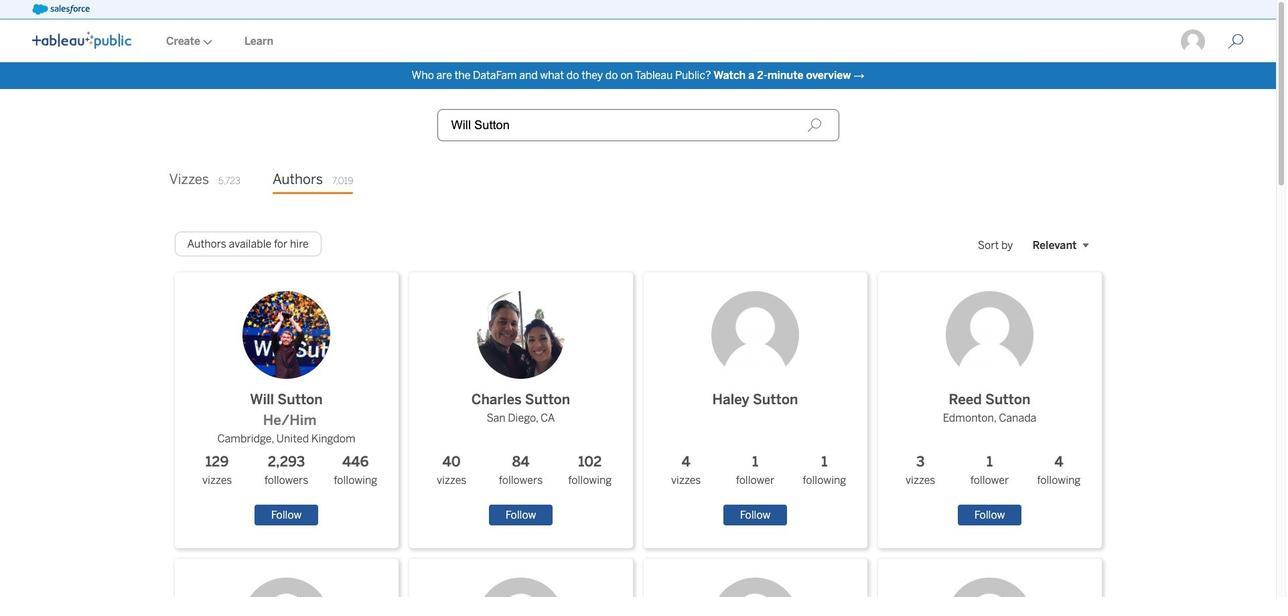 Task type: describe. For each thing, give the bounding box(es) containing it.
avatar image for reed sutton image
[[946, 291, 1034, 379]]

avatar image for will sutton image
[[243, 291, 330, 379]]

avatar image for haley sutton image
[[712, 291, 800, 379]]

logo image
[[32, 32, 131, 49]]

jacob.simon6557 image
[[1180, 28, 1207, 55]]

avatar image for charles sutton image
[[477, 291, 565, 379]]



Task type: locate. For each thing, give the bounding box(es) containing it.
search image
[[807, 118, 822, 133]]

salesforce logo image
[[32, 4, 90, 15]]

create image
[[200, 40, 212, 45]]

go to search image
[[1213, 34, 1261, 50]]

Search input field
[[437, 109, 840, 141]]



Task type: vqa. For each thing, say whether or not it's contained in the screenshot.
Jacob.Simon6557 image
yes



